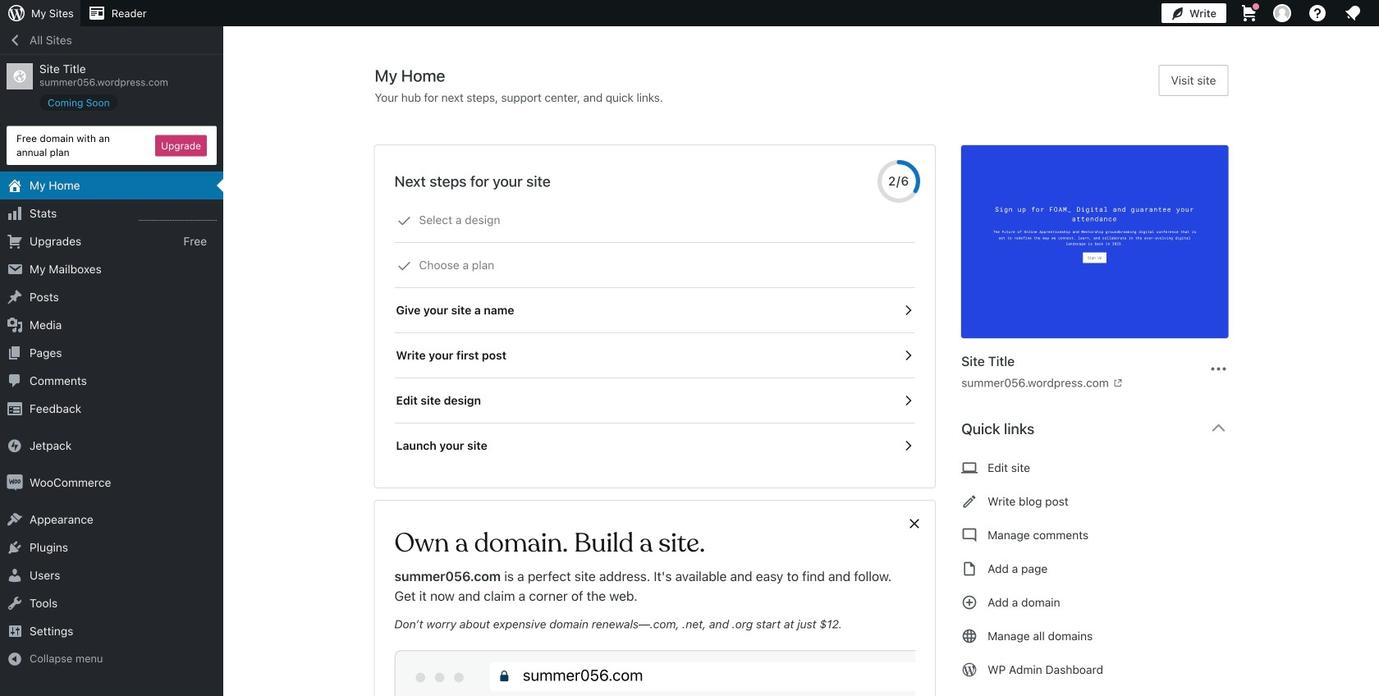 Task type: locate. For each thing, give the bounding box(es) containing it.
launchpad checklist element
[[395, 198, 916, 468]]

0 vertical spatial img image
[[7, 438, 23, 454]]

my profile image
[[1273, 4, 1291, 22]]

laptop image
[[962, 458, 978, 478]]

2 vertical spatial task enabled image
[[901, 393, 916, 408]]

3 task enabled image from the top
[[901, 393, 916, 408]]

more options for site site title image
[[1209, 359, 1229, 379]]

task enabled image
[[901, 438, 916, 453]]

1 vertical spatial img image
[[7, 475, 23, 491]]

main content
[[375, 65, 1242, 696]]

manage your notifications image
[[1343, 3, 1363, 23]]

highest hourly views 0 image
[[139, 210, 217, 221]]

mode_comment image
[[962, 525, 978, 545]]

2 img image from the top
[[7, 475, 23, 491]]

1 img image from the top
[[7, 438, 23, 454]]

0 vertical spatial task enabled image
[[901, 303, 916, 318]]

progress bar
[[878, 160, 921, 203]]

img image
[[7, 438, 23, 454], [7, 475, 23, 491]]

1 vertical spatial task enabled image
[[901, 348, 916, 363]]

task enabled image
[[901, 303, 916, 318], [901, 348, 916, 363], [901, 393, 916, 408]]



Task type: vqa. For each thing, say whether or not it's contained in the screenshot.
top img
yes



Task type: describe. For each thing, give the bounding box(es) containing it.
insert_drive_file image
[[962, 559, 978, 579]]

2 task enabled image from the top
[[901, 348, 916, 363]]

task complete image
[[397, 259, 412, 273]]

dismiss domain name promotion image
[[907, 514, 922, 534]]

1 task enabled image from the top
[[901, 303, 916, 318]]

my shopping cart image
[[1240, 3, 1259, 23]]

help image
[[1308, 3, 1328, 23]]

edit image
[[962, 492, 978, 511]]

task complete image
[[397, 213, 412, 228]]



